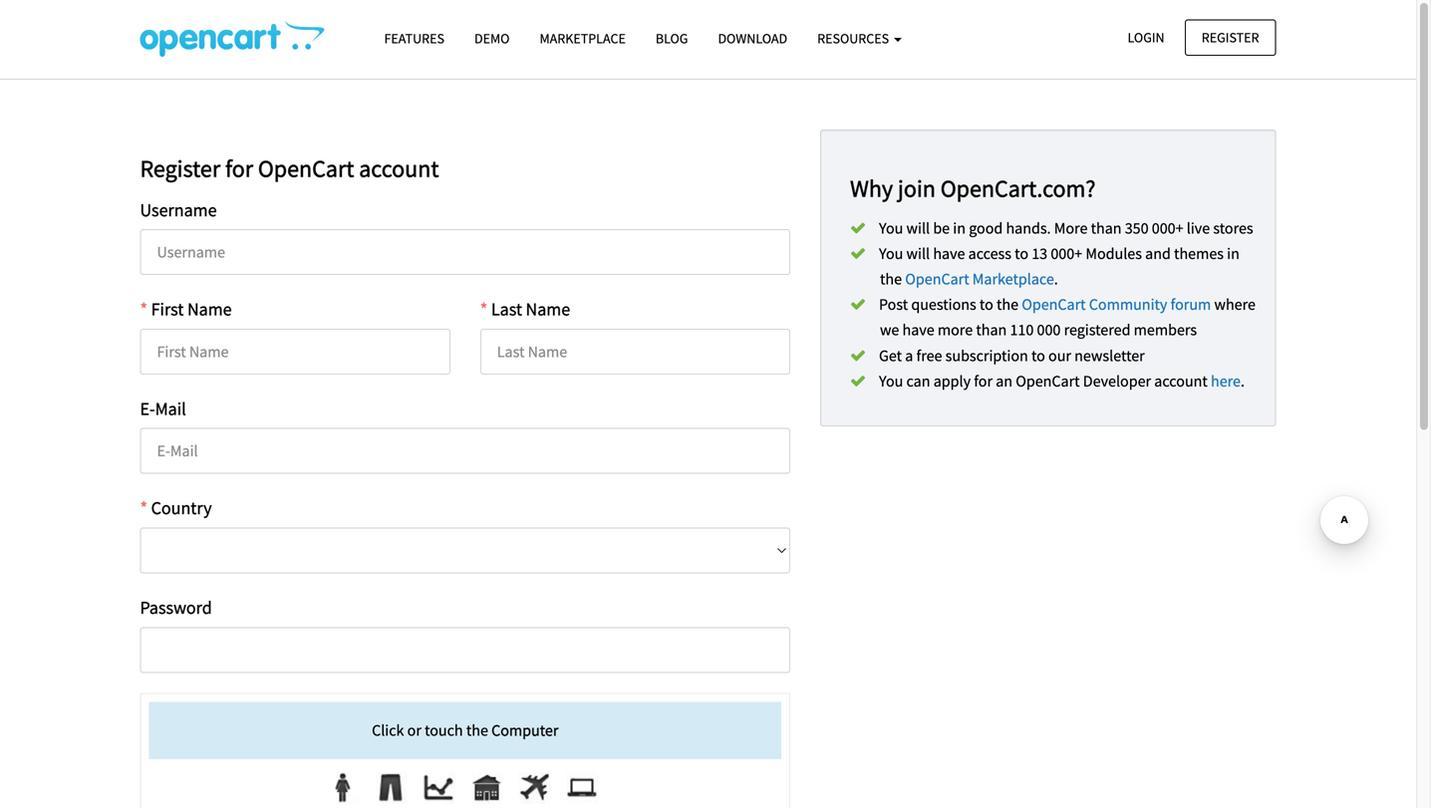 Task type: locate. For each thing, give the bounding box(es) containing it.
1 vertical spatial in
[[1227, 244, 1240, 264]]

get a free subscription to our newsletter you can apply for an opencart developer account here .
[[879, 346, 1245, 391]]

good
[[969, 218, 1003, 238]]

0 vertical spatial 000+
[[1152, 218, 1184, 238]]

opencart - account register image
[[140, 21, 325, 57]]

register for register for opencart account
[[140, 154, 220, 183]]

1 horizontal spatial 000+
[[1152, 218, 1184, 238]]

marketplace down access
[[973, 269, 1055, 289]]

First Name text field
[[140, 329, 450, 375]]

register for register
[[1202, 28, 1260, 46]]

0 vertical spatial register
[[1202, 28, 1260, 46]]

1 vertical spatial account
[[1155, 371, 1208, 391]]

than up the subscription
[[976, 320, 1007, 340]]

an
[[996, 371, 1013, 391]]

0 horizontal spatial to
[[980, 295, 994, 315]]

1 horizontal spatial register
[[1202, 28, 1260, 46]]

2 you from the top
[[879, 244, 904, 264]]

1 vertical spatial register
[[140, 154, 220, 183]]

1 vertical spatial 000+
[[1051, 244, 1083, 264]]

computer
[[492, 721, 559, 741]]

1 horizontal spatial the
[[880, 269, 902, 289]]

the right touch
[[466, 721, 488, 741]]

2 vertical spatial you
[[879, 371, 904, 391]]

000+ inside you will have access to 13 000+ modules and themes in the
[[1051, 244, 1083, 264]]

1 you from the top
[[879, 218, 904, 238]]

have up a
[[903, 320, 935, 340]]

username
[[140, 199, 217, 221]]

the up "post"
[[880, 269, 902, 289]]

2 name from the left
[[526, 298, 570, 321]]

will
[[907, 218, 930, 238], [907, 244, 930, 264]]

to
[[1015, 244, 1029, 264], [980, 295, 994, 315], [1032, 346, 1046, 366]]

marketplace
[[540, 29, 626, 47], [973, 269, 1055, 289]]

forum
[[1171, 295, 1212, 315]]

0 vertical spatial will
[[907, 218, 930, 238]]

post
[[879, 295, 908, 315]]

0 horizontal spatial for
[[225, 154, 253, 183]]

1 name from the left
[[187, 298, 232, 321]]

0 horizontal spatial the
[[466, 721, 488, 741]]

name
[[187, 298, 232, 321], [526, 298, 570, 321]]

to down opencart marketplace .
[[980, 295, 994, 315]]

you inside 'get a free subscription to our newsletter you can apply for an opencart developer account here .'
[[879, 371, 904, 391]]

registered
[[1064, 320, 1131, 340]]

1 vertical spatial marketplace
[[973, 269, 1055, 289]]

will left be
[[907, 218, 930, 238]]

0 horizontal spatial register
[[140, 154, 220, 183]]

you down get
[[879, 371, 904, 391]]

newsletter
[[1075, 346, 1145, 366]]

1 vertical spatial will
[[907, 244, 930, 264]]

1 horizontal spatial for
[[974, 371, 993, 391]]

features
[[384, 29, 445, 47]]

demo link
[[460, 21, 525, 56]]

opencart marketplace .
[[906, 269, 1059, 289]]

1 vertical spatial for
[[974, 371, 993, 391]]

0 vertical spatial to
[[1015, 244, 1029, 264]]

register
[[1202, 28, 1260, 46], [140, 154, 220, 183]]

1 vertical spatial you
[[879, 244, 904, 264]]

resources link
[[803, 21, 917, 56]]

0 vertical spatial account
[[359, 154, 439, 183]]

you will have access to 13 000+ modules and themes in the
[[879, 244, 1240, 289]]

the inside you will have access to 13 000+ modules and themes in the
[[880, 269, 902, 289]]

Username text field
[[140, 229, 791, 275]]

1 horizontal spatial in
[[1227, 244, 1240, 264]]

last
[[491, 298, 522, 321]]

resources
[[818, 29, 892, 47]]

e-
[[140, 398, 155, 420]]

have inside you will have access to 13 000+ modules and themes in the
[[933, 244, 966, 264]]

0 vertical spatial .
[[1055, 269, 1059, 289]]

opencart
[[258, 154, 354, 183], [906, 269, 970, 289], [1022, 295, 1086, 315], [1016, 371, 1080, 391]]

2 will from the top
[[907, 244, 930, 264]]

more
[[1055, 218, 1088, 238]]

0 vertical spatial the
[[880, 269, 902, 289]]

0 horizontal spatial marketplace
[[540, 29, 626, 47]]

have inside where we have more than 110 000 registered members
[[903, 320, 935, 340]]

2 horizontal spatial the
[[997, 295, 1019, 315]]

than
[[1091, 218, 1122, 238], [976, 320, 1007, 340]]

you for you will be in good hands. more than 350 000+ live stores
[[879, 218, 904, 238]]

0 horizontal spatial account
[[359, 154, 439, 183]]

0 vertical spatial than
[[1091, 218, 1122, 238]]

for
[[225, 154, 253, 183], [974, 371, 993, 391]]

2 vertical spatial the
[[466, 721, 488, 741]]

you
[[879, 218, 904, 238], [879, 244, 904, 264], [879, 371, 904, 391]]

2 horizontal spatial to
[[1032, 346, 1046, 366]]

2 vertical spatial to
[[1032, 346, 1046, 366]]

0 horizontal spatial 000+
[[1051, 244, 1083, 264]]

account
[[359, 154, 439, 183], [1155, 371, 1208, 391]]

to left 13
[[1015, 244, 1029, 264]]

000+ up and
[[1152, 218, 1184, 238]]

you for you will have access to 13 000+ modules and themes in the
[[879, 244, 904, 264]]

blog
[[656, 29, 688, 47]]

more
[[938, 320, 973, 340]]

000
[[1037, 320, 1061, 340]]

will inside you will have access to 13 000+ modules and themes in the
[[907, 244, 930, 264]]

you inside you will have access to 13 000+ modules and themes in the
[[879, 244, 904, 264]]

3 you from the top
[[879, 371, 904, 391]]

have for will
[[933, 244, 966, 264]]

name right last
[[526, 298, 570, 321]]

0 vertical spatial in
[[953, 218, 966, 238]]

0 horizontal spatial than
[[976, 320, 1007, 340]]

1 vertical spatial than
[[976, 320, 1007, 340]]

where we have more than 110 000 registered members
[[880, 295, 1256, 340]]

have
[[933, 244, 966, 264], [903, 320, 935, 340]]

the up 110
[[997, 295, 1019, 315]]

live
[[1187, 218, 1210, 238]]

click
[[372, 721, 404, 741]]

.
[[1055, 269, 1059, 289], [1241, 371, 1245, 391]]

login
[[1128, 28, 1165, 46]]

to left "our"
[[1032, 346, 1046, 366]]

0 horizontal spatial in
[[953, 218, 966, 238]]

download link
[[703, 21, 803, 56]]

in
[[953, 218, 966, 238], [1227, 244, 1240, 264]]

1 vertical spatial .
[[1241, 371, 1245, 391]]

0 vertical spatial have
[[933, 244, 966, 264]]

1 vertical spatial the
[[997, 295, 1019, 315]]

000+ down you will be in good hands. more than 350 000+ live stores
[[1051, 244, 1083, 264]]

the for click or touch the computer
[[466, 721, 488, 741]]

features link
[[369, 21, 460, 56]]

we
[[880, 320, 900, 340]]

to inside you will have access to 13 000+ modules and themes in the
[[1015, 244, 1029, 264]]

. down where
[[1241, 371, 1245, 391]]

opencart.com?
[[941, 173, 1096, 203]]

Last Name text field
[[480, 329, 791, 375]]

click or touch the computer
[[372, 721, 559, 741]]

get
[[879, 346, 902, 366]]

than up the modules
[[1091, 218, 1122, 238]]

register right login at the right
[[1202, 28, 1260, 46]]

touch
[[425, 721, 463, 741]]

0 vertical spatial you
[[879, 218, 904, 238]]

will for be
[[907, 218, 930, 238]]

in right be
[[953, 218, 966, 238]]

1 horizontal spatial .
[[1241, 371, 1245, 391]]

you up "post"
[[879, 244, 904, 264]]

will for have
[[907, 244, 930, 264]]

password
[[140, 597, 212, 619]]

000+
[[1152, 218, 1184, 238], [1051, 244, 1083, 264]]

to inside 'get a free subscription to our newsletter you can apply for an opencart developer account here .'
[[1032, 346, 1046, 366]]

marketplace left blog
[[540, 29, 626, 47]]

blog link
[[641, 21, 703, 56]]

name right first
[[187, 298, 232, 321]]

register up username
[[140, 154, 220, 183]]

you down why
[[879, 218, 904, 238]]

13
[[1032, 244, 1048, 264]]

the
[[880, 269, 902, 289], [997, 295, 1019, 315], [466, 721, 488, 741]]

free
[[917, 346, 943, 366]]

1 horizontal spatial marketplace
[[973, 269, 1055, 289]]

1 horizontal spatial than
[[1091, 218, 1122, 238]]

download
[[718, 29, 788, 47]]

. up the "post questions to the opencart community forum"
[[1055, 269, 1059, 289]]

post questions to the opencart community forum
[[879, 295, 1212, 315]]

to for subscription
[[1032, 346, 1046, 366]]

0 vertical spatial marketplace
[[540, 29, 626, 47]]

for inside 'get a free subscription to our newsletter you can apply for an opencart developer account here .'
[[974, 371, 993, 391]]

1 vertical spatial have
[[903, 320, 935, 340]]

apply
[[934, 371, 971, 391]]

0 horizontal spatial name
[[187, 298, 232, 321]]

have down be
[[933, 244, 966, 264]]

1 horizontal spatial to
[[1015, 244, 1029, 264]]

1 will from the top
[[907, 218, 930, 238]]

will up "post"
[[907, 244, 930, 264]]

name for first name
[[187, 298, 232, 321]]

1 horizontal spatial name
[[526, 298, 570, 321]]

1 horizontal spatial account
[[1155, 371, 1208, 391]]

in down stores
[[1227, 244, 1240, 264]]



Task type: vqa. For each thing, say whether or not it's contained in the screenshot.
IN to the left
yes



Task type: describe. For each thing, give the bounding box(es) containing it.
mail
[[155, 398, 186, 420]]

or
[[407, 721, 422, 741]]

the for post questions to the opencart community forum
[[997, 295, 1019, 315]]

to for access
[[1015, 244, 1029, 264]]

E-Mail text field
[[140, 428, 791, 474]]

a
[[906, 346, 914, 366]]

be
[[933, 218, 950, 238]]

1 vertical spatial to
[[980, 295, 994, 315]]

modules
[[1086, 244, 1142, 264]]

name for last name
[[526, 298, 570, 321]]

register link
[[1185, 19, 1277, 56]]

in inside you will have access to 13 000+ modules and themes in the
[[1227, 244, 1240, 264]]

where
[[1215, 295, 1256, 315]]

themes
[[1174, 244, 1224, 264]]

subscription
[[946, 346, 1029, 366]]

country
[[151, 497, 212, 520]]

account inside 'get a free subscription to our newsletter you can apply for an opencart developer account here .'
[[1155, 371, 1208, 391]]

opencart community forum link
[[1022, 295, 1212, 315]]

0 horizontal spatial .
[[1055, 269, 1059, 289]]

members
[[1134, 320, 1197, 340]]

and
[[1146, 244, 1171, 264]]

Password password field
[[140, 627, 791, 673]]

than inside where we have more than 110 000 registered members
[[976, 320, 1007, 340]]

you will be in good hands. more than 350 000+ live stores
[[879, 218, 1254, 238]]

hands.
[[1006, 218, 1051, 238]]

350
[[1125, 218, 1149, 238]]

why
[[850, 173, 893, 203]]

community
[[1089, 295, 1168, 315]]

e-mail
[[140, 398, 186, 420]]

. inside 'get a free subscription to our newsletter you can apply for an opencart developer account here .'
[[1241, 371, 1245, 391]]

demo
[[475, 29, 510, 47]]

opencart marketplace link
[[906, 269, 1055, 289]]

login link
[[1111, 19, 1182, 56]]

join
[[898, 173, 936, 203]]

developer
[[1083, 371, 1152, 391]]

register for opencart account
[[140, 154, 439, 183]]

have for we
[[903, 320, 935, 340]]

first
[[151, 298, 184, 321]]

110
[[1010, 320, 1034, 340]]

stores
[[1214, 218, 1254, 238]]

questions
[[912, 295, 977, 315]]

opencart inside 'get a free subscription to our newsletter you can apply for an opencart developer account here .'
[[1016, 371, 1080, 391]]

last name
[[491, 298, 570, 321]]

can
[[907, 371, 931, 391]]

0 vertical spatial for
[[225, 154, 253, 183]]

first name
[[151, 298, 232, 321]]

why join opencart.com?
[[850, 173, 1096, 203]]

access
[[969, 244, 1012, 264]]

here
[[1211, 371, 1241, 391]]

our
[[1049, 346, 1072, 366]]

marketplace link
[[525, 21, 641, 56]]

here link
[[1211, 371, 1241, 391]]



